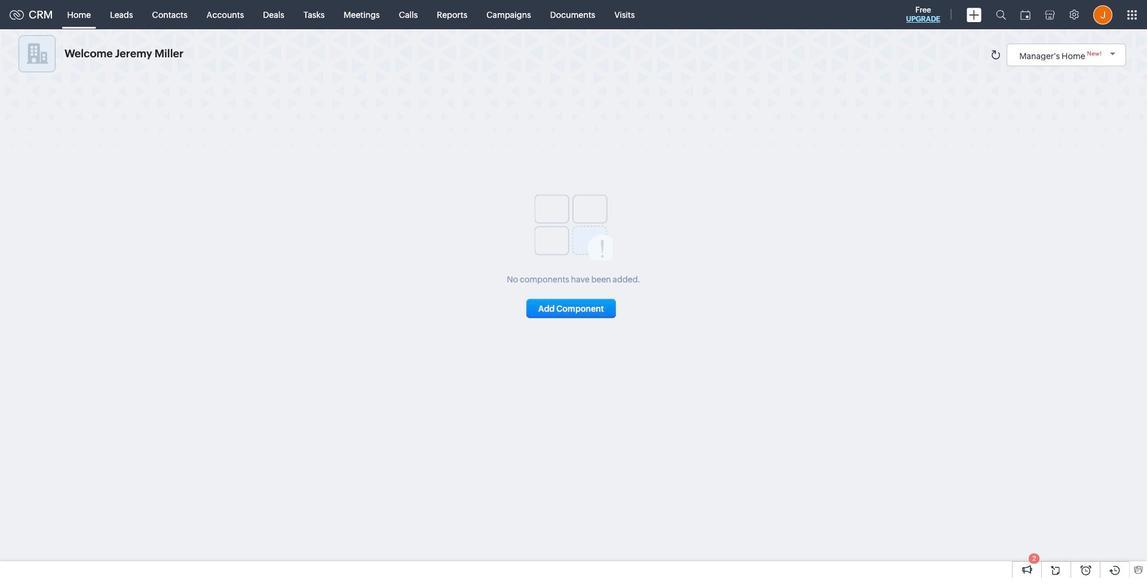 Task type: locate. For each thing, give the bounding box(es) containing it.
create menu element
[[960, 0, 989, 29]]

search element
[[989, 0, 1013, 29]]

calendar image
[[1021, 10, 1031, 19]]



Task type: describe. For each thing, give the bounding box(es) containing it.
profile element
[[1086, 0, 1120, 29]]

profile image
[[1093, 5, 1113, 24]]

logo image
[[10, 10, 24, 19]]

search image
[[996, 10, 1006, 20]]

create menu image
[[967, 7, 982, 22]]



Task type: vqa. For each thing, say whether or not it's contained in the screenshot.
the "Calendar" ICON
yes



